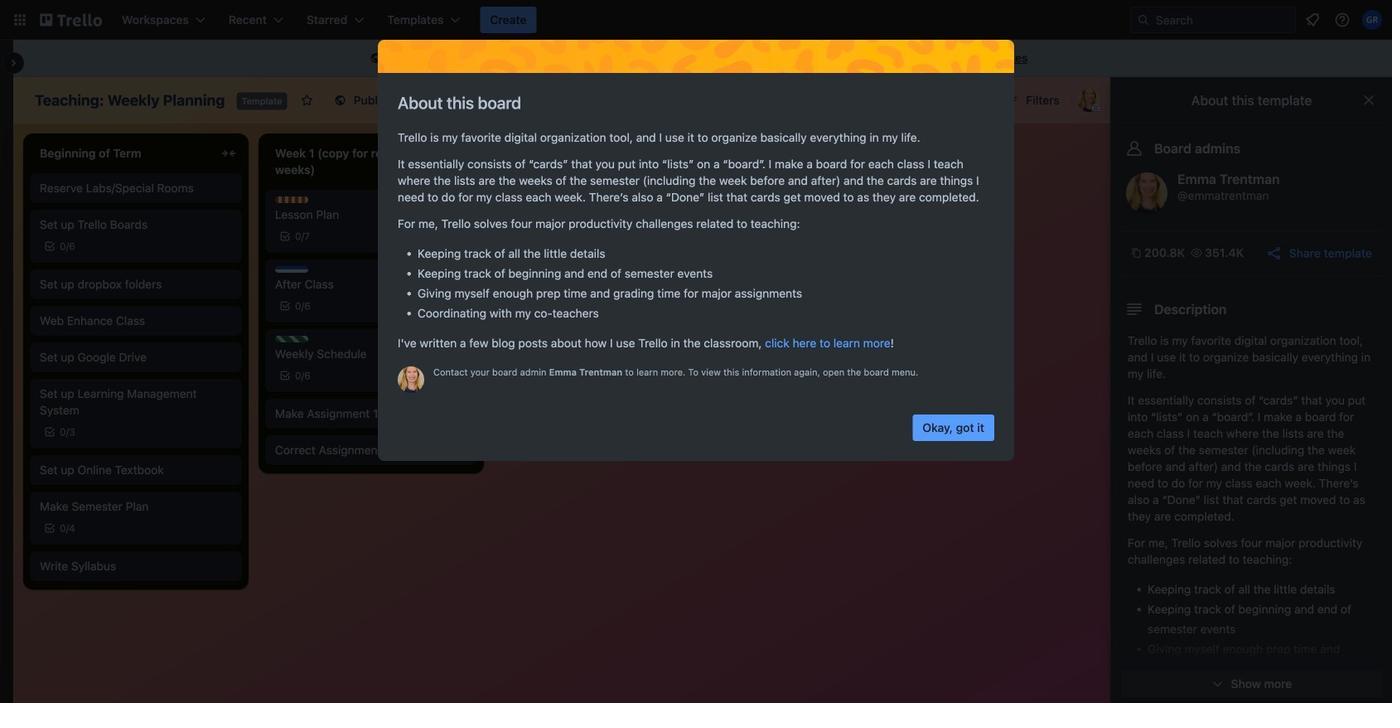 Task type: vqa. For each thing, say whether or not it's contained in the screenshot.
Primary element
yes



Task type: describe. For each thing, give the bounding box(es) containing it.
color: blue, title: none image
[[275, 266, 308, 273]]

1 vertical spatial emma trentman (emmatrentman) image
[[398, 366, 425, 393]]

star or unstar board image
[[301, 94, 314, 107]]

collapse list image
[[690, 143, 710, 163]]

0 vertical spatial emma trentman (emmatrentman) image
[[1078, 89, 1101, 112]]

0 notifications image
[[1303, 10, 1323, 30]]

primary element
[[0, 0, 1393, 40]]

2 collapse list image from the left
[[454, 143, 474, 163]]

search image
[[1138, 13, 1151, 27]]

1 collapse list image from the left
[[219, 143, 239, 163]]



Task type: locate. For each thing, give the bounding box(es) containing it.
Board name text field
[[27, 87, 233, 114]]

sm image
[[368, 51, 384, 67]]

emma trentman (emmatrentman) image
[[1127, 172, 1168, 214]]

emma trentman (emmatrentman) image
[[1078, 89, 1101, 112], [398, 366, 425, 393]]

open information menu image
[[1335, 12, 1351, 28]]

color: green, title: none image
[[275, 336, 308, 342]]

collapse list image
[[219, 143, 239, 163], [454, 143, 474, 163]]

1 horizontal spatial collapse list image
[[454, 143, 474, 163]]

0 horizontal spatial collapse list image
[[219, 143, 239, 163]]

greg robinson (gregrobinson96) image
[[1363, 10, 1383, 30]]

Search field
[[1131, 7, 1297, 33]]

1 horizontal spatial emma trentman (emmatrentman) image
[[1078, 89, 1101, 112]]

color: orange, title: none image
[[275, 197, 308, 203]]

0 horizontal spatial emma trentman (emmatrentman) image
[[398, 366, 425, 393]]



